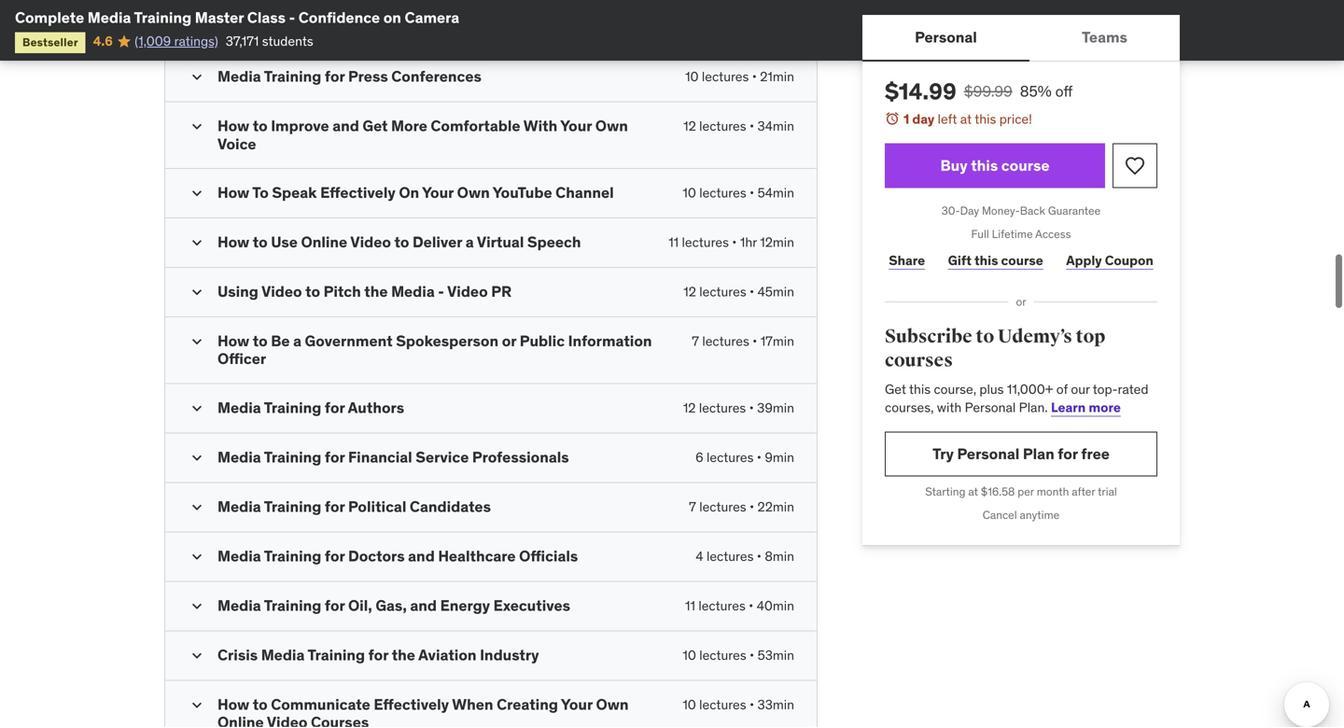 Task type: describe. For each thing, give the bounding box(es) containing it.
officials
[[519, 546, 578, 566]]

• for how to communicate effectively when creating your own online video courses
[[750, 696, 754, 713]]

class
[[247, 8, 286, 27]]

more
[[391, 116, 427, 135]]

training for media training for authors
[[264, 398, 321, 417]]

small image for media training for political candidates
[[188, 498, 206, 517]]

after
[[1072, 484, 1095, 499]]

37,171
[[226, 33, 259, 49]]

or inside how to be a government spokesperson or public information officer
[[502, 331, 516, 351]]

energy
[[440, 596, 490, 615]]

doctors
[[348, 546, 405, 566]]

free
[[1081, 444, 1110, 463]]

85%
[[1020, 82, 1052, 101]]

media for media training for press conferences
[[217, 67, 261, 86]]

cancel
[[983, 508, 1017, 522]]

access
[[1035, 227, 1071, 241]]

1 vertical spatial your
[[422, 183, 454, 202]]

this for get
[[909, 381, 931, 397]]

10 for how to speak effectively on your own youtube channel
[[683, 184, 696, 201]]

course for gift this course
[[1001, 252, 1043, 269]]

officer
[[217, 349, 266, 368]]

personal button
[[863, 15, 1030, 60]]

$16.58
[[981, 484, 1015, 499]]

apply
[[1066, 252, 1102, 269]]

media for media training for doctors and healthcare officials
[[217, 546, 261, 566]]

for left free
[[1058, 444, 1078, 463]]

6 lectures • 9min
[[696, 449, 794, 466]]

buy this course button
[[885, 143, 1105, 188]]

starting
[[925, 484, 966, 499]]

for for media training for press conferences
[[325, 67, 345, 86]]

media training for press conferences
[[217, 67, 482, 86]]

12 lectures • 39min
[[683, 399, 794, 416]]

udemy's
[[998, 325, 1072, 348]]

left
[[938, 111, 957, 127]]

complete
[[15, 8, 84, 27]]

healthcare
[[438, 546, 516, 566]]

lectures for how to speak effectively on your own youtube channel
[[699, 184, 746, 201]]

courses
[[885, 349, 953, 372]]

training up (1,009
[[134, 8, 192, 27]]

conferences
[[391, 67, 482, 86]]

training for media training for political candidates
[[264, 497, 321, 516]]

11 for media training for oil, gas, and energy executives
[[685, 597, 695, 614]]

how to communicate effectively when creating your own online video courses
[[217, 695, 629, 727]]

7 for how to be a government spokesperson or public information officer
[[692, 333, 699, 350]]

own inside how to improve and get more comfortable with your own voice
[[595, 116, 628, 135]]

for for media training for financial service professionals
[[325, 448, 345, 467]]

6
[[696, 449, 704, 466]]

media training for authors
[[217, 398, 404, 417]]

communicate
[[271, 695, 370, 714]]

more
[[1089, 399, 1121, 416]]

1 vertical spatial own
[[457, 183, 490, 202]]

alarm image
[[885, 111, 900, 126]]

apply coupon button
[[1062, 242, 1158, 279]]

oil,
[[348, 596, 372, 615]]

per
[[1018, 484, 1034, 499]]

to for how to communicate effectively when creating your own online video courses
[[253, 695, 268, 714]]

public
[[520, 331, 565, 351]]

lectures for media training for doctors and healthcare officials
[[707, 548, 754, 565]]

comfortable
[[431, 116, 520, 135]]

2 vertical spatial 12
[[683, 399, 696, 416]]

speak
[[272, 183, 317, 202]]

youtube
[[493, 183, 552, 202]]

small image for media training for press conferences
[[188, 68, 206, 86]]

• for how to use online video to deliver a virtual speech
[[732, 234, 737, 251]]

training for media training for oil, gas, and energy executives
[[264, 596, 321, 615]]

$14.99
[[885, 77, 957, 105]]

plan
[[1023, 444, 1055, 463]]

for for media training for doctors and healthcare officials
[[325, 546, 345, 566]]

our
[[1071, 381, 1090, 397]]

1 horizontal spatial or
[[1016, 295, 1026, 309]]

how to speak effectively on your own youtube channel
[[217, 183, 614, 202]]

how for how to speak effectively on your own youtube channel
[[217, 183, 249, 202]]

1 vertical spatial -
[[438, 282, 444, 301]]

ratings)
[[174, 33, 218, 49]]

10 lectures • 53min
[[683, 647, 794, 664]]

personal inside try personal plan for free link
[[957, 444, 1020, 463]]

share
[[889, 252, 925, 269]]

12 for your
[[683, 118, 696, 135]]

(1,009
[[135, 33, 171, 49]]

to left pitch
[[305, 282, 320, 301]]

day
[[960, 204, 979, 218]]

get inside how to improve and get more comfortable with your own voice
[[363, 116, 388, 135]]

0 vertical spatial online
[[301, 232, 347, 252]]

to for how to use online video to deliver a virtual speech
[[253, 232, 268, 252]]

wishlist image
[[1124, 155, 1146, 177]]

day
[[912, 111, 935, 127]]

to for how to be a government spokesperson or public information officer
[[253, 331, 268, 351]]

use
[[271, 232, 298, 252]]

be
[[271, 331, 290, 351]]

voice
[[217, 134, 256, 153]]

10 lectures • 54min
[[683, 184, 794, 201]]

media for media training for financial service professionals
[[217, 448, 261, 467]]

lectures for crisis media training for the aviation industry
[[699, 647, 746, 664]]

a inside how to be a government spokesperson or public information officer
[[293, 331, 301, 351]]

gift
[[948, 252, 972, 269]]

candidates
[[410, 497, 491, 516]]

course,
[[934, 381, 976, 397]]

1 vertical spatial and
[[408, 546, 435, 566]]

2 vertical spatial and
[[410, 596, 437, 615]]

7 for media training for political candidates
[[689, 498, 696, 515]]

authors
[[348, 398, 404, 417]]

complete media training master class - confidence on camera
[[15, 8, 459, 27]]

with
[[937, 399, 962, 416]]

starting at $16.58 per month after trial cancel anytime
[[925, 484, 1117, 522]]

54min
[[758, 184, 794, 201]]

small image for how to use online video to deliver a virtual speech
[[188, 233, 206, 252]]

speech
[[527, 232, 581, 252]]

lifetime
[[992, 227, 1033, 241]]

personal inside personal 'button'
[[915, 27, 977, 47]]

pitch
[[324, 282, 361, 301]]

$14.99 $99.99 85% off
[[885, 77, 1073, 105]]

gift this course link
[[944, 242, 1047, 279]]

spokesperson
[[396, 331, 499, 351]]

how for how to use online video to deliver a virtual speech
[[217, 232, 249, 252]]

10 for how to communicate effectively when creating your own online video courses
[[683, 696, 696, 713]]

camera
[[405, 8, 459, 27]]

• for media training for doctors and healthcare officials
[[757, 548, 762, 565]]

• for using video to pitch the media - video pr
[[750, 283, 754, 300]]

coupon
[[1105, 252, 1154, 269]]

0 horizontal spatial -
[[289, 8, 295, 27]]

effectively for when
[[374, 695, 449, 714]]

subscribe to udemy's top courses
[[885, 325, 1105, 372]]

pr
[[491, 282, 512, 301]]

anytime
[[1020, 508, 1060, 522]]

personal inside get this course, plus 11,000+ of our top-rated courses, with personal plan.
[[965, 399, 1016, 416]]

your inside how to communicate effectively when creating your own online video courses
[[561, 695, 593, 714]]

11 lectures • 40min
[[685, 597, 794, 614]]

small image for media training for doctors and healthcare officials
[[188, 547, 206, 566]]

small image for crisis media training for the aviation industry
[[188, 646, 206, 665]]

lectures for how to use online video to deliver a virtual speech
[[682, 234, 729, 251]]

of
[[1056, 381, 1068, 397]]

how for how to be a government spokesperson or public information officer
[[217, 331, 249, 351]]

to for how to improve and get more comfortable with your own voice
[[253, 116, 268, 135]]

on
[[399, 183, 419, 202]]

12min
[[760, 234, 794, 251]]

learn more link
[[1051, 399, 1121, 416]]

to
[[252, 183, 269, 202]]

online inside how to communicate effectively when creating your own online video courses
[[217, 713, 264, 727]]

apply coupon
[[1066, 252, 1154, 269]]

30-
[[942, 204, 960, 218]]

this down the $99.99 on the top of the page
[[975, 111, 996, 127]]

learn
[[1051, 399, 1086, 416]]

bestseller
[[22, 35, 78, 49]]



Task type: locate. For each thing, give the bounding box(es) containing it.
small image
[[188, 18, 206, 37], [188, 68, 206, 86], [188, 448, 206, 467], [188, 498, 206, 517], [188, 646, 206, 665]]

10 lectures • 21min
[[685, 68, 794, 85]]

11 up 10 lectures • 53min
[[685, 597, 695, 614]]

1 vertical spatial a
[[293, 331, 301, 351]]

• left 45min
[[750, 283, 754, 300]]

0 vertical spatial 7
[[692, 333, 699, 350]]

lectures
[[702, 68, 749, 85], [699, 118, 746, 135], [699, 184, 746, 201], [682, 234, 729, 251], [699, 283, 746, 300], [702, 333, 749, 350], [699, 399, 746, 416], [707, 449, 754, 466], [699, 498, 746, 515], [707, 548, 754, 565], [699, 597, 746, 614], [699, 647, 746, 664], [699, 696, 746, 713]]

lectures left 1hr
[[682, 234, 729, 251]]

to left be
[[253, 331, 268, 351]]

trial
[[1098, 484, 1117, 499]]

- down the deliver
[[438, 282, 444, 301]]

2 vertical spatial your
[[561, 695, 593, 714]]

1 vertical spatial 11
[[685, 597, 695, 614]]

0 vertical spatial own
[[595, 116, 628, 135]]

4 lectures • 8min
[[696, 548, 794, 565]]

0 vertical spatial 11
[[669, 234, 679, 251]]

lectures up 10 lectures • 33min at the right bottom of page
[[699, 647, 746, 664]]

how up using
[[217, 232, 249, 252]]

1 horizontal spatial 11
[[685, 597, 695, 614]]

this inside get this course, plus 11,000+ of our top-rated courses, with personal plan.
[[909, 381, 931, 397]]

training down the students
[[264, 67, 321, 86]]

a
[[466, 232, 474, 252], [293, 331, 301, 351]]

lectures up 11 lectures • 1hr 12min
[[699, 184, 746, 201]]

• for how to improve and get more comfortable with your own voice
[[750, 118, 754, 135]]

lectures up 10 lectures • 53min
[[699, 597, 746, 614]]

• for how to speak effectively on your own youtube channel
[[750, 184, 754, 201]]

media training for doctors and healthcare officials
[[217, 546, 578, 566]]

subscribe
[[885, 325, 972, 348]]

information
[[568, 331, 652, 351]]

or left the public
[[502, 331, 516, 351]]

4 small image from the top
[[188, 283, 206, 302]]

at right left
[[960, 111, 972, 127]]

to left improve
[[253, 116, 268, 135]]

0 vertical spatial and
[[333, 116, 359, 135]]

6 small image from the top
[[188, 399, 206, 418]]

12 for pr
[[684, 283, 696, 300]]

0 vertical spatial -
[[289, 8, 295, 27]]

• for media training for press conferences
[[752, 68, 757, 85]]

small image for how to speak effectively on your own youtube channel
[[188, 184, 206, 203]]

0 horizontal spatial the
[[364, 282, 388, 301]]

course for buy this course
[[1001, 156, 1050, 175]]

• left "21min"
[[752, 68, 757, 85]]

press
[[348, 67, 388, 86]]

deliver
[[413, 232, 462, 252]]

7 small image from the top
[[188, 547, 206, 566]]

price!
[[999, 111, 1032, 127]]

to inside how to communicate effectively when creating your own online video courses
[[253, 695, 268, 714]]

lectures right 6
[[707, 449, 754, 466]]

7 lectures • 22min
[[689, 498, 794, 515]]

• left 40min
[[749, 597, 754, 614]]

small image for how to communicate effectively when creating your own online video courses
[[188, 696, 206, 714]]

for for media training for authors
[[325, 398, 345, 417]]

plus
[[980, 381, 1004, 397]]

video right using
[[261, 282, 302, 301]]

tab list containing personal
[[863, 15, 1180, 62]]

course up the back
[[1001, 156, 1050, 175]]

to left use
[[253, 232, 268, 252]]

small image for media training for oil, gas, and energy executives
[[188, 597, 206, 616]]

0 vertical spatial at
[[960, 111, 972, 127]]

1hr
[[740, 234, 757, 251]]

own left youtube
[[457, 183, 490, 202]]

17min
[[761, 333, 794, 350]]

effectively inside how to communicate effectively when creating your own online video courses
[[374, 695, 449, 714]]

10 down 10 lectures • 53min
[[683, 696, 696, 713]]

0 horizontal spatial online
[[217, 713, 264, 727]]

media training for financial service professionals
[[217, 448, 569, 467]]

for for media training for political candidates
[[325, 497, 345, 516]]

online right use
[[301, 232, 347, 252]]

8 small image from the top
[[188, 597, 206, 616]]

3 small image from the top
[[188, 448, 206, 467]]

1 horizontal spatial -
[[438, 282, 444, 301]]

lectures right 4
[[707, 548, 754, 565]]

crisis media training for the aviation industry
[[217, 645, 539, 665]]

learn more
[[1051, 399, 1121, 416]]

45min
[[758, 283, 794, 300]]

2 vertical spatial personal
[[957, 444, 1020, 463]]

3 small image from the top
[[188, 233, 206, 252]]

small image for using video to pitch the media - video pr
[[188, 283, 206, 302]]

training left political
[[264, 497, 321, 516]]

course inside button
[[1001, 156, 1050, 175]]

• for how to be a government spokesperson or public information officer
[[753, 333, 757, 350]]

personal up $16.58 at the right
[[957, 444, 1020, 463]]

the right pitch
[[364, 282, 388, 301]]

personal up $14.99
[[915, 27, 977, 47]]

• for media training for financial service professionals
[[757, 449, 762, 466]]

• left 33min
[[750, 696, 754, 713]]

course
[[1001, 156, 1050, 175], [1001, 252, 1043, 269]]

personal down plus
[[965, 399, 1016, 416]]

how inside how to communicate effectively when creating your own online video courses
[[217, 695, 249, 714]]

how left be
[[217, 331, 249, 351]]

rated
[[1118, 381, 1149, 397]]

21min
[[760, 68, 794, 85]]

course down the lifetime
[[1001, 252, 1043, 269]]

to inside subscribe to udemy's top courses
[[976, 325, 994, 348]]

training for media training for press conferences
[[264, 67, 321, 86]]

2 small image from the top
[[188, 184, 206, 203]]

to left the udemy's
[[976, 325, 994, 348]]

for left authors
[[325, 398, 345, 417]]

training left the oil,
[[264, 596, 321, 615]]

try personal plan for free link
[[885, 432, 1158, 477]]

1 vertical spatial the
[[392, 645, 415, 665]]

own
[[595, 116, 628, 135], [457, 183, 490, 202], [596, 695, 629, 714]]

for left financial
[[325, 448, 345, 467]]

• for media training for oil, gas, and energy executives
[[749, 597, 754, 614]]

0 vertical spatial course
[[1001, 156, 1050, 175]]

to
[[253, 116, 268, 135], [253, 232, 268, 252], [394, 232, 409, 252], [305, 282, 320, 301], [976, 325, 994, 348], [253, 331, 268, 351], [253, 695, 268, 714]]

1 vertical spatial online
[[217, 713, 264, 727]]

1 day left at this price!
[[904, 111, 1032, 127]]

11 left 1hr
[[669, 234, 679, 251]]

0 horizontal spatial get
[[363, 116, 388, 135]]

12 down 10 lectures • 21min
[[683, 118, 696, 135]]

plan.
[[1019, 399, 1048, 416]]

financial
[[348, 448, 412, 467]]

•
[[752, 68, 757, 85], [750, 118, 754, 135], [750, 184, 754, 201], [732, 234, 737, 251], [750, 283, 754, 300], [753, 333, 757, 350], [749, 399, 754, 416], [757, 449, 762, 466], [750, 498, 754, 515], [757, 548, 762, 565], [749, 597, 754, 614], [750, 647, 754, 664], [750, 696, 754, 713]]

this
[[975, 111, 996, 127], [971, 156, 998, 175], [975, 252, 998, 269], [909, 381, 931, 397]]

2 how from the top
[[217, 183, 249, 202]]

government
[[305, 331, 393, 351]]

this for buy
[[971, 156, 998, 175]]

training down media training for political candidates
[[264, 546, 321, 566]]

1 horizontal spatial online
[[301, 232, 347, 252]]

0 vertical spatial get
[[363, 116, 388, 135]]

get this course, plus 11,000+ of our top-rated courses, with personal plan.
[[885, 381, 1149, 416]]

0 vertical spatial personal
[[915, 27, 977, 47]]

video left courses
[[267, 713, 308, 727]]

get left 'more'
[[363, 116, 388, 135]]

0 vertical spatial a
[[466, 232, 474, 252]]

when
[[452, 695, 493, 714]]

• left the 34min
[[750, 118, 754, 135]]

crisis
[[217, 645, 258, 665]]

1 course from the top
[[1001, 156, 1050, 175]]

at left $16.58 at the right
[[968, 484, 978, 499]]

video left pr
[[447, 282, 488, 301]]

the
[[364, 282, 388, 301], [392, 645, 415, 665]]

buy
[[940, 156, 968, 175]]

5 small image from the top
[[188, 332, 206, 351]]

gas,
[[376, 596, 407, 615]]

video inside how to communicate effectively when creating your own online video courses
[[267, 713, 308, 727]]

5 small image from the top
[[188, 646, 206, 665]]

30-day money-back guarantee full lifetime access
[[942, 204, 1101, 241]]

1 vertical spatial 12
[[684, 283, 696, 300]]

your inside how to improve and get more comfortable with your own voice
[[560, 116, 592, 135]]

effectively for on
[[320, 183, 396, 202]]

11,000+
[[1007, 381, 1053, 397]]

media for media training for political candidates
[[217, 497, 261, 516]]

lectures for how to improve and get more comfortable with your own voice
[[699, 118, 746, 135]]

lectures down 11 lectures • 1hr 12min
[[699, 283, 746, 300]]

how to use online video to deliver a virtual speech
[[217, 232, 581, 252]]

confidence
[[299, 8, 380, 27]]

creating
[[497, 695, 558, 714]]

• for media training for political candidates
[[750, 498, 754, 515]]

effectively left on
[[320, 183, 396, 202]]

0 horizontal spatial a
[[293, 331, 301, 351]]

• left 9min
[[757, 449, 762, 466]]

1 small image from the top
[[188, 117, 206, 136]]

• left 17min
[[753, 333, 757, 350]]

lectures for media training for financial service professionals
[[707, 449, 754, 466]]

10 for crisis media training for the aviation industry
[[683, 647, 696, 664]]

own right with
[[595, 116, 628, 135]]

improve
[[271, 116, 329, 135]]

1 vertical spatial effectively
[[374, 695, 449, 714]]

small image for how to be a government spokesperson or public information officer
[[188, 332, 206, 351]]

• left 22min
[[750, 498, 754, 515]]

channel
[[556, 183, 614, 202]]

and inside how to improve and get more comfortable with your own voice
[[333, 116, 359, 135]]

lectures down 10 lectures • 21min
[[699, 118, 746, 135]]

lectures down 10 lectures • 53min
[[699, 696, 746, 713]]

money-
[[982, 204, 1020, 218]]

try personal plan for free
[[933, 444, 1110, 463]]

online
[[301, 232, 347, 252], [217, 713, 264, 727]]

how down crisis
[[217, 695, 249, 714]]

to for subscribe to udemy's top courses
[[976, 325, 994, 348]]

0 vertical spatial the
[[364, 282, 388, 301]]

• left 1hr
[[732, 234, 737, 251]]

(1,009 ratings)
[[135, 33, 218, 49]]

7 down 6
[[689, 498, 696, 515]]

- up the students
[[289, 8, 295, 27]]

teams button
[[1030, 15, 1180, 60]]

9 small image from the top
[[188, 696, 206, 714]]

how
[[217, 116, 249, 135], [217, 183, 249, 202], [217, 232, 249, 252], [217, 331, 249, 351], [217, 695, 249, 714]]

0 vertical spatial 12
[[683, 118, 696, 135]]

online down crisis
[[217, 713, 264, 727]]

lectures for how to be a government spokesperson or public information officer
[[702, 333, 749, 350]]

how inside how to be a government spokesperson or public information officer
[[217, 331, 249, 351]]

or up the udemy's
[[1016, 295, 1026, 309]]

lectures left 22min
[[699, 498, 746, 515]]

your right on
[[422, 183, 454, 202]]

a left virtual
[[466, 232, 474, 252]]

53min
[[758, 647, 794, 664]]

how inside how to improve and get more comfortable with your own voice
[[217, 116, 249, 135]]

small image for media training for financial service professionals
[[188, 448, 206, 467]]

get inside get this course, plus 11,000+ of our top-rated courses, with personal plan.
[[885, 381, 906, 397]]

own inside how to communicate effectively when creating your own online video courses
[[596, 695, 629, 714]]

training for media training for doctors and healthcare officials
[[264, 546, 321, 566]]

4 how from the top
[[217, 331, 249, 351]]

your right 'creating'
[[561, 695, 593, 714]]

to inside how to be a government spokesperson or public information officer
[[253, 331, 268, 351]]

training down media training for authors
[[264, 448, 321, 467]]

2 vertical spatial own
[[596, 695, 629, 714]]

lectures for media training for press conferences
[[702, 68, 749, 85]]

1 how from the top
[[217, 116, 249, 135]]

back
[[1020, 204, 1045, 218]]

the for aviation
[[392, 645, 415, 665]]

media training for political candidates
[[217, 497, 491, 516]]

12 down 11 lectures • 1hr 12min
[[684, 283, 696, 300]]

for down gas,
[[368, 645, 388, 665]]

1 small image from the top
[[188, 18, 206, 37]]

students
[[262, 33, 313, 49]]

this inside buy this course button
[[971, 156, 998, 175]]

1 horizontal spatial get
[[885, 381, 906, 397]]

and right improve
[[333, 116, 359, 135]]

how left improve
[[217, 116, 249, 135]]

executives
[[493, 596, 570, 615]]

this for gift
[[975, 252, 998, 269]]

media for media training for authors
[[217, 398, 261, 417]]

buy this course
[[940, 156, 1050, 175]]

this up courses,
[[909, 381, 931, 397]]

tab list
[[863, 15, 1180, 62]]

at inside 'starting at $16.58 per month after trial cancel anytime'
[[968, 484, 978, 499]]

training
[[134, 8, 192, 27], [264, 67, 321, 86], [264, 398, 321, 417], [264, 448, 321, 467], [264, 497, 321, 516], [264, 546, 321, 566], [264, 596, 321, 615], [308, 645, 365, 665]]

for left doctors
[[325, 546, 345, 566]]

service
[[416, 448, 469, 467]]

34min
[[758, 118, 794, 135]]

small image for media training for authors
[[188, 399, 206, 418]]

media training for oil, gas, and energy executives
[[217, 596, 570, 615]]

10 up 11 lectures • 1hr 12min
[[683, 184, 696, 201]]

aviation
[[418, 645, 477, 665]]

• left 39min
[[749, 399, 754, 416]]

1 vertical spatial get
[[885, 381, 906, 397]]

training up communicate
[[308, 645, 365, 665]]

11 for how to use online video to deliver a virtual speech
[[669, 234, 679, 251]]

7 down 12 lectures • 45min
[[692, 333, 699, 350]]

5 how from the top
[[217, 695, 249, 714]]

small image
[[188, 117, 206, 136], [188, 184, 206, 203], [188, 233, 206, 252], [188, 283, 206, 302], [188, 332, 206, 351], [188, 399, 206, 418], [188, 547, 206, 566], [188, 597, 206, 616], [188, 696, 206, 714]]

this inside gift this course link
[[975, 252, 998, 269]]

lectures for media training for authors
[[699, 399, 746, 416]]

how left to
[[217, 183, 249, 202]]

top-
[[1093, 381, 1118, 397]]

10 up 12 lectures • 34min
[[685, 68, 699, 85]]

lectures for how to communicate effectively when creating your own online video courses
[[699, 696, 746, 713]]

lectures up 12 lectures • 34min
[[702, 68, 749, 85]]

lectures for media training for political candidates
[[699, 498, 746, 515]]

2 small image from the top
[[188, 68, 206, 86]]

for left political
[[325, 497, 345, 516]]

lectures left 39min
[[699, 399, 746, 416]]

3 how from the top
[[217, 232, 249, 252]]

your right with
[[560, 116, 592, 135]]

1 horizontal spatial the
[[392, 645, 415, 665]]

10
[[685, 68, 699, 85], [683, 184, 696, 201], [683, 647, 696, 664], [683, 696, 696, 713]]

lectures for media training for oil, gas, and energy executives
[[699, 597, 746, 614]]

2 course from the top
[[1001, 252, 1043, 269]]

0 horizontal spatial or
[[502, 331, 516, 351]]

10 up 10 lectures • 33min at the right bottom of page
[[683, 647, 696, 664]]

master
[[195, 8, 244, 27]]

try
[[933, 444, 954, 463]]

0 vertical spatial your
[[560, 116, 592, 135]]

effectively down crisis media training for the aviation industry
[[374, 695, 449, 714]]

share button
[[885, 242, 929, 279]]

industry
[[480, 645, 539, 665]]

4 small image from the top
[[188, 498, 206, 517]]

for for media training for oil, gas, and energy executives
[[325, 596, 345, 615]]

how for how to improve and get more comfortable with your own voice
[[217, 116, 249, 135]]

the left aviation
[[392, 645, 415, 665]]

10 for media training for press conferences
[[685, 68, 699, 85]]

0 horizontal spatial 11
[[669, 234, 679, 251]]

8min
[[765, 548, 794, 565]]

for left the oil,
[[325, 596, 345, 615]]

0 vertical spatial or
[[1016, 295, 1026, 309]]

39min
[[757, 399, 794, 416]]

lectures down 12 lectures • 45min
[[702, 333, 749, 350]]

12 up 6
[[683, 399, 696, 416]]

this right gift at the right of the page
[[975, 252, 998, 269]]

small image for how to improve and get more comfortable with your own voice
[[188, 117, 206, 136]]

lectures for using video to pitch the media - video pr
[[699, 283, 746, 300]]

get up courses,
[[885, 381, 906, 397]]

to left the deliver
[[394, 232, 409, 252]]

courses,
[[885, 399, 934, 416]]

the for media
[[364, 282, 388, 301]]

• for media training for authors
[[749, 399, 754, 416]]

media for media training for oil, gas, and energy executives
[[217, 596, 261, 615]]

1 vertical spatial or
[[502, 331, 516, 351]]

this right buy
[[971, 156, 998, 175]]

• left 54min
[[750, 184, 754, 201]]

1 horizontal spatial a
[[466, 232, 474, 252]]

how for how to communicate effectively when creating your own online video courses
[[217, 695, 249, 714]]

to inside how to improve and get more comfortable with your own voice
[[253, 116, 268, 135]]

• left 8min
[[757, 548, 762, 565]]

and right doctors
[[408, 546, 435, 566]]

training down be
[[264, 398, 321, 417]]

video up using video to pitch the media - video pr
[[350, 232, 391, 252]]

1 vertical spatial 7
[[689, 498, 696, 515]]

for left press
[[325, 67, 345, 86]]

training for media training for financial service professionals
[[264, 448, 321, 467]]

• for crisis media training for the aviation industry
[[750, 647, 754, 664]]

and right gas,
[[410, 596, 437, 615]]

own right 'creating'
[[596, 695, 629, 714]]

professionals
[[472, 448, 569, 467]]

0 vertical spatial effectively
[[320, 183, 396, 202]]

get
[[363, 116, 388, 135], [885, 381, 906, 397]]

• left 53min
[[750, 647, 754, 664]]

using
[[217, 282, 258, 301]]

1 vertical spatial personal
[[965, 399, 1016, 416]]

guarantee
[[1048, 204, 1101, 218]]

gift this course
[[948, 252, 1043, 269]]

1 vertical spatial course
[[1001, 252, 1043, 269]]

1 vertical spatial at
[[968, 484, 978, 499]]



Task type: vqa. For each thing, say whether or not it's contained in the screenshot.
30-Day Money-Back Guarantee Full Lifetime Access
yes



